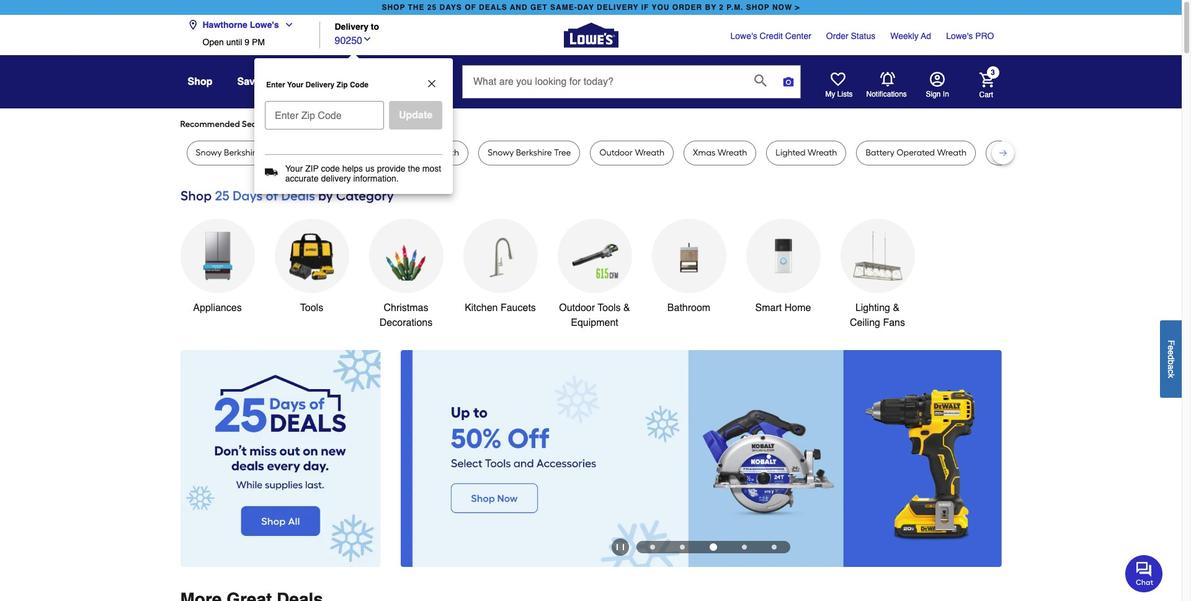 Task type: describe. For each thing, give the bounding box(es) containing it.
sign
[[926, 90, 941, 99]]

2 tree from the left
[[1020, 148, 1037, 158]]

christmas decorations image
[[381, 231, 431, 281]]

2 shop from the left
[[746, 3, 770, 12]]

to
[[371, 22, 379, 32]]

>
[[795, 3, 800, 12]]

hawthorne lowe's button
[[188, 12, 299, 37]]

day
[[577, 3, 594, 12]]

status
[[851, 31, 876, 41]]

lighting
[[856, 303, 890, 314]]

now
[[772, 3, 793, 12]]

wreath for outdoor wreath
[[635, 148, 665, 158]]

ideas
[[412, 76, 437, 87]]

shop button
[[188, 71, 213, 93]]

deals
[[479, 3, 507, 12]]

outdoor tools & equipment
[[559, 303, 630, 329]]

1 wreath from the left
[[350, 148, 380, 158]]

cart
[[979, 90, 994, 99]]

outdoor wreath
[[600, 148, 665, 158]]

provide
[[377, 164, 406, 174]]

more suggestions for you
[[318, 119, 418, 130]]

scroll to item #1 element
[[638, 545, 668, 550]]

snowy for snowy berkshire tree
[[488, 148, 514, 158]]

Enter Zip Code text field
[[270, 101, 379, 125]]

tools inside outdoor tools & equipment
[[598, 303, 621, 314]]

xmas for xmas tree
[[995, 148, 1018, 158]]

update
[[399, 110, 433, 121]]

shop
[[188, 76, 213, 87]]

0 vertical spatial your
[[287, 81, 304, 89]]

xmas wreath
[[693, 148, 747, 158]]

prelit
[[408, 148, 428, 158]]

& inside outdoor tools & equipment
[[624, 303, 630, 314]]

kitchen faucets button
[[463, 219, 538, 316]]

90250 button
[[335, 32, 372, 48]]

your zip code helps us provide the most accurate delivery information.
[[285, 164, 441, 184]]

1 tree from the left
[[554, 148, 571, 158]]

suggestions
[[340, 119, 389, 130]]

appliances image
[[193, 231, 242, 281]]

sign in button
[[926, 72, 949, 99]]

tools button
[[275, 219, 349, 316]]

lowe's home improvement notification center image
[[880, 72, 895, 87]]

faucets
[[501, 303, 536, 314]]

open until 9 pm
[[203, 37, 265, 47]]

xmas tree
[[995, 148, 1037, 158]]

prelit wreath
[[408, 148, 459, 158]]

get
[[531, 3, 548, 12]]

tools image
[[287, 231, 337, 281]]

c
[[1167, 370, 1176, 374]]

d
[[1167, 355, 1176, 360]]

by
[[705, 3, 717, 12]]

sign in
[[926, 90, 949, 99]]

in
[[943, 90, 949, 99]]

chevron down image inside 90250 button
[[362, 34, 372, 44]]

chevron down image inside hawthorne lowe's button
[[279, 20, 294, 30]]

operated
[[897, 148, 935, 158]]

order status
[[826, 31, 876, 41]]

smart home button
[[746, 219, 821, 316]]

the
[[408, 164, 420, 174]]

information.
[[353, 174, 399, 184]]

delivery
[[321, 174, 351, 184]]

6 wreath from the left
[[937, 148, 967, 158]]

my lists link
[[826, 72, 853, 99]]

xmas for xmas wreath
[[693, 148, 716, 158]]

arrow left image
[[411, 459, 423, 472]]

lowe's pro link
[[946, 30, 994, 42]]

order
[[826, 31, 849, 41]]

scroll to item #4 element
[[730, 545, 760, 550]]

order status link
[[826, 30, 876, 42]]

Search Query text field
[[463, 66, 745, 98]]

zip
[[337, 81, 348, 89]]

snowy berkshire
[[196, 148, 260, 158]]

1 e from the top
[[1167, 345, 1176, 350]]

lighting & ceiling fans
[[850, 303, 905, 329]]

1 tools from the left
[[300, 303, 323, 314]]

scroll to item #5 element
[[760, 545, 789, 550]]

f e e d b a c k button
[[1160, 320, 1182, 398]]

9
[[245, 37, 249, 47]]

most
[[422, 164, 441, 174]]

my lists
[[826, 90, 853, 99]]

weekly
[[891, 31, 919, 41]]

christmas decorations
[[380, 303, 433, 329]]

code
[[321, 164, 340, 174]]

lowe's credit center
[[731, 31, 812, 41]]

snowy berkshire tree
[[488, 148, 571, 158]]

snowy for snowy berkshire
[[196, 148, 222, 158]]

lowe's inside hawthorne lowe's button
[[250, 20, 279, 30]]

lowe's home improvement logo image
[[564, 8, 618, 62]]

decorations
[[380, 318, 433, 329]]

2 e from the top
[[1167, 350, 1176, 355]]

lighted
[[776, 148, 806, 158]]

pm
[[252, 37, 265, 47]]

lighting & ceiling fans button
[[840, 219, 915, 331]]

installations button
[[300, 71, 358, 93]]

& for ideas
[[402, 76, 409, 87]]

ad
[[921, 31, 931, 41]]

fans
[[883, 318, 905, 329]]

you
[[652, 3, 670, 12]]

chat invite button image
[[1126, 555, 1163, 593]]



Task type: locate. For each thing, give the bounding box(es) containing it.
your inside your zip code helps us provide the most accurate delivery information.
[[285, 164, 303, 174]]

scroll to item #2 element
[[668, 545, 697, 550]]

tools up equipment
[[598, 303, 621, 314]]

camera image
[[782, 76, 795, 88]]

delivery
[[597, 3, 639, 12]]

5 wreath from the left
[[808, 148, 837, 158]]

0 horizontal spatial lowe's
[[250, 20, 279, 30]]

xmas
[[693, 148, 716, 158], [995, 148, 1018, 158]]

0 horizontal spatial for
[[280, 119, 291, 130]]

for
[[280, 119, 291, 130], [390, 119, 402, 130]]

25 days of deals. don't miss out on new deals every day. while supplies last. image
[[180, 351, 381, 568]]

berkshire for snowy berkshire
[[224, 148, 260, 158]]

2 tools from the left
[[598, 303, 621, 314]]

outdoor
[[559, 303, 595, 314]]

your right enter on the left of the page
[[287, 81, 304, 89]]

4 wreath from the left
[[718, 148, 747, 158]]

enter
[[266, 81, 285, 89]]

lowe's up pm
[[250, 20, 279, 30]]

weekly ad link
[[891, 30, 931, 42]]

& right outdoor
[[624, 303, 630, 314]]

kitchen
[[465, 303, 498, 314]]

for for suggestions
[[390, 119, 402, 130]]

kitchen faucets image
[[476, 231, 525, 281]]

for for searches
[[280, 119, 291, 130]]

2 berkshire from the left
[[516, 148, 552, 158]]

lowe's for lowe's credit center
[[731, 31, 757, 41]]

lowe's home improvement account image
[[930, 72, 945, 87]]

1 horizontal spatial &
[[624, 303, 630, 314]]

you inside 'link'
[[403, 119, 418, 130]]

smart home
[[756, 303, 811, 314]]

p.m.
[[727, 3, 744, 12]]

0 horizontal spatial xmas
[[693, 148, 716, 158]]

wreath left lighted
[[718, 148, 747, 158]]

1 for from the left
[[280, 119, 291, 130]]

lists
[[838, 90, 853, 99]]

1 shop from the left
[[382, 3, 405, 12]]

christmas
[[384, 303, 428, 314]]

credit
[[760, 31, 783, 41]]

home
[[785, 303, 811, 314]]

lowe's for lowe's pro
[[946, 31, 973, 41]]

berkshire
[[224, 148, 260, 158], [516, 148, 552, 158]]

bathroom
[[668, 303, 711, 314]]

outdoor tools & equipment button
[[558, 219, 632, 331]]

1 berkshire from the left
[[224, 148, 260, 158]]

more
[[318, 119, 338, 130]]

kitchen faucets
[[465, 303, 536, 314]]

hawthorne lowe's
[[203, 20, 279, 30]]

wreath
[[350, 148, 380, 158], [430, 148, 459, 158], [635, 148, 665, 158], [718, 148, 747, 158], [808, 148, 837, 158], [937, 148, 967, 158]]

order
[[673, 3, 703, 12]]

0 horizontal spatial tree
[[554, 148, 571, 158]]

lowe's inside lowe's credit center link
[[731, 31, 757, 41]]

same-
[[550, 3, 577, 12]]

bathroom button
[[652, 219, 726, 316]]

wreath for xmas wreath
[[718, 148, 747, 158]]

&
[[402, 76, 409, 87], [624, 303, 630, 314], [893, 303, 900, 314]]

tools down tools image
[[300, 303, 323, 314]]

lowe's left the credit
[[731, 31, 757, 41]]

more suggestions for you link
[[318, 119, 428, 131]]

enter your delivery zip code
[[266, 81, 369, 89]]

1 horizontal spatial berkshire
[[516, 148, 552, 158]]

1 xmas from the left
[[693, 148, 716, 158]]

tree
[[554, 148, 571, 158], [1020, 148, 1037, 158]]

lowe's
[[250, 20, 279, 30], [731, 31, 757, 41], [946, 31, 973, 41]]

2 horizontal spatial lowe's
[[946, 31, 973, 41]]

1 horizontal spatial you
[[403, 119, 418, 130]]

installations
[[300, 76, 358, 87]]

wreath for prelit wreath
[[430, 148, 459, 158]]

shop the 25 days of deals and get same-day delivery if you order by 2 p.m. shop now >
[[382, 3, 800, 12]]

code
[[350, 81, 369, 89]]

2 snowy from the left
[[488, 148, 514, 158]]

1 you from the left
[[293, 119, 308, 130]]

2
[[719, 3, 724, 12]]

0 horizontal spatial &
[[402, 76, 409, 87]]

of
[[465, 3, 476, 12]]

lighted wreath
[[776, 148, 837, 158]]

outdoor tools & equipment image
[[570, 231, 620, 281]]

3
[[991, 68, 995, 77]]

1 horizontal spatial xmas
[[995, 148, 1018, 158]]

shop left the
[[382, 3, 405, 12]]

you up prelit
[[403, 119, 418, 130]]

1 horizontal spatial tree
[[1020, 148, 1037, 158]]

scroll to item #3 element
[[697, 544, 730, 552]]

and
[[510, 3, 528, 12]]

2 xmas from the left
[[995, 148, 1018, 158]]

e up d
[[1167, 345, 1176, 350]]

90250
[[335, 35, 362, 46]]

lowe's left pro
[[946, 31, 973, 41]]

1 vertical spatial chevron down image
[[362, 34, 372, 44]]

& up fans
[[893, 303, 900, 314]]

for right suggestions
[[390, 119, 402, 130]]

a
[[1167, 365, 1176, 370]]

helps
[[342, 164, 363, 174]]

garland
[[289, 148, 321, 158]]

0 vertical spatial chevron down image
[[279, 20, 294, 30]]

1 horizontal spatial for
[[390, 119, 402, 130]]

wreath right operated
[[937, 148, 967, 158]]

zip
[[305, 164, 319, 174]]

2 you from the left
[[403, 119, 418, 130]]

equipment
[[571, 318, 618, 329]]

k
[[1167, 374, 1176, 378]]

days
[[440, 3, 462, 12]]

0 horizontal spatial you
[[293, 119, 308, 130]]

0 horizontal spatial tools
[[300, 303, 323, 314]]

savings
[[237, 76, 275, 87]]

accurate
[[285, 174, 319, 184]]

delivery up 90250 button
[[335, 22, 369, 32]]

my
[[826, 90, 836, 99]]

us
[[365, 164, 375, 174]]

2 wreath from the left
[[430, 148, 459, 158]]

1 vertical spatial delivery
[[306, 81, 335, 89]]

appliances
[[193, 303, 242, 314]]

pro
[[976, 31, 994, 41]]

tools
[[300, 303, 323, 314], [598, 303, 621, 314]]

for right searches
[[280, 119, 291, 130]]

search image
[[755, 74, 767, 87]]

0 horizontal spatial chevron down image
[[279, 20, 294, 30]]

diy & ideas
[[383, 76, 437, 87]]

weekly ad
[[891, 31, 931, 41]]

notifications
[[867, 90, 907, 99]]

lowe's home improvement lists image
[[831, 72, 845, 87]]

your left zip on the top of page
[[285, 164, 303, 174]]

1 horizontal spatial chevron down image
[[362, 34, 372, 44]]

shop 25 days of deals by category image
[[180, 186, 1002, 206]]

delivery left zip
[[306, 81, 335, 89]]

bathroom image
[[664, 231, 714, 281]]

e
[[1167, 345, 1176, 350], [1167, 350, 1176, 355]]

you left more
[[293, 119, 308, 130]]

0 vertical spatial delivery
[[335, 22, 369, 32]]

shop the 25 days of deals and get same-day delivery if you order by 2 p.m. shop now > link
[[379, 0, 803, 15]]

close image
[[426, 78, 437, 89]]

lighting & ceiling fans image
[[853, 231, 903, 281]]

open
[[203, 37, 224, 47]]

savings button
[[237, 71, 275, 93]]

delivery to
[[335, 22, 379, 32]]

for inside 'link'
[[390, 119, 402, 130]]

2 horizontal spatial &
[[893, 303, 900, 314]]

wreath right "outdoor"
[[635, 148, 665, 158]]

& right diy
[[402, 76, 409, 87]]

battery
[[866, 148, 895, 158]]

wreath right lighted
[[808, 148, 837, 158]]

1 snowy from the left
[[196, 148, 222, 158]]

3 wreath from the left
[[635, 148, 665, 158]]

25
[[427, 3, 437, 12]]

lowe's credit center link
[[731, 30, 812, 42]]

the
[[408, 3, 425, 12]]

you for more suggestions for you
[[403, 119, 418, 130]]

chevron down image
[[279, 20, 294, 30], [362, 34, 372, 44]]

& for ceiling
[[893, 303, 900, 314]]

None search field
[[462, 65, 801, 110]]

update button
[[389, 101, 442, 130]]

location image
[[188, 20, 198, 30]]

you for recommended searches for you
[[293, 119, 308, 130]]

1 horizontal spatial shop
[[746, 3, 770, 12]]

& inside lighting & ceiling fans
[[893, 303, 900, 314]]

searches
[[242, 119, 278, 130]]

center
[[785, 31, 812, 41]]

e up b
[[1167, 350, 1176, 355]]

wreath up most
[[430, 148, 459, 158]]

1 vertical spatial your
[[285, 164, 303, 174]]

1 horizontal spatial snowy
[[488, 148, 514, 158]]

f
[[1167, 340, 1176, 346]]

1 horizontal spatial tools
[[598, 303, 621, 314]]

up to 50 percent off select tools and accessories. image
[[401, 351, 1002, 568]]

diy
[[383, 76, 399, 87]]

wreath up us
[[350, 148, 380, 158]]

lowe's inside lowe's pro link
[[946, 31, 973, 41]]

0 horizontal spatial shop
[[382, 3, 405, 12]]

outdoor
[[600, 148, 633, 158]]

0 horizontal spatial snowy
[[196, 148, 222, 158]]

until
[[226, 37, 242, 47]]

lowe's pro
[[946, 31, 994, 41]]

shop right p.m.
[[746, 3, 770, 12]]

berkshire for snowy berkshire tree
[[516, 148, 552, 158]]

2 for from the left
[[390, 119, 402, 130]]

recommended searches for you heading
[[180, 119, 1002, 131]]

lowe's home improvement cart image
[[979, 72, 994, 87]]

0 horizontal spatial berkshire
[[224, 148, 260, 158]]

smart
[[756, 303, 782, 314]]

1 horizontal spatial lowe's
[[731, 31, 757, 41]]

wreath for lighted wreath
[[808, 148, 837, 158]]



Task type: vqa. For each thing, say whether or not it's contained in the screenshot.
top sink
no



